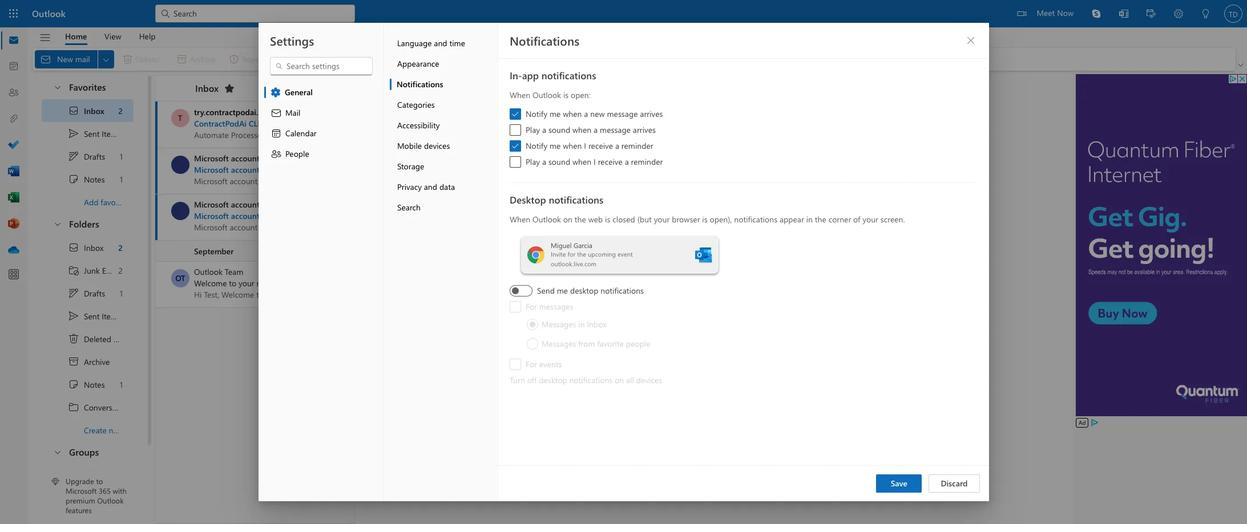 Task type: locate. For each thing, give the bounding box(es) containing it.
 tree item
[[42, 328, 134, 350]]

messages
[[541, 319, 576, 330], [541, 338, 576, 349]]

1 horizontal spatial favorite
[[597, 338, 624, 349]]

 drafts inside favorites tree
[[68, 151, 105, 162]]

all left as
[[498, 54, 506, 64]]

items
[[102, 128, 121, 139], [102, 311, 121, 322], [114, 334, 133, 344]]

1 vertical spatial 2
[[118, 242, 123, 253]]

inbox up scan
[[587, 319, 606, 330]]

(but
[[637, 214, 651, 225]]

tree containing 
[[42, 236, 146, 442]]

notifications inside button
[[396, 79, 443, 90]]

0 vertical spatial with
[[652, 336, 667, 347]]

0 horizontal spatial desktop
[[539, 375, 567, 386]]

folders
[[69, 218, 99, 230]]

favorite right from
[[597, 338, 624, 349]]

3  from the top
[[53, 448, 62, 457]]

2  button from the top
[[47, 213, 67, 235]]

devices inside mobile devices button
[[424, 140, 450, 151]]

1 vertical spatial all
[[626, 375, 634, 386]]

1 for from the top
[[525, 301, 537, 312]]

2 vertical spatial 
[[53, 448, 62, 457]]

1 microsoft account team image from the top
[[171, 156, 189, 174]]

info down people
[[292, 164, 306, 175]]

is left the open:
[[563, 90, 568, 100]]

and left data on the top
[[424, 181, 437, 192]]

outlook
[[32, 7, 66, 19], [532, 90, 561, 100], [532, 214, 561, 225], [194, 267, 223, 277], [786, 336, 815, 347], [97, 496, 124, 506]]


[[68, 356, 79, 368]]

2 mt from the top
[[174, 205, 186, 216]]

 button
[[220, 79, 239, 98]]

security inside microsoft account team microsoft account security info verification
[[262, 164, 290, 175]]

 left favorites
[[53, 82, 62, 92]]

more apps image
[[8, 269, 19, 281]]

2  sent items from the top
[[68, 310, 121, 322]]

mail
[[285, 107, 300, 118]]

1 notify from the top
[[525, 108, 547, 119]]

sent up  tree item
[[84, 311, 100, 322]]

clm
[[249, 118, 265, 129]]


[[68, 174, 79, 185], [68, 379, 79, 390]]

desktop notifications element
[[509, 214, 977, 386]]

1  button from the top
[[47, 76, 67, 98]]

microsoft account team image up select a conversation checkbox
[[171, 156, 189, 174]]

0 vertical spatial notifications
[[509, 33, 579, 49]]

receive up the play a sound when i receive a reminder
[[588, 140, 613, 151]]

when down in-
[[509, 90, 530, 100]]

try.contractpodai.com
[[194, 107, 274, 118]]

1 horizontal spatial in
[[806, 214, 812, 225]]

messages for messages from favorite people
[[541, 338, 576, 349]]

 for notify me when a new message arrives
[[511, 110, 519, 118]]

desktop for me
[[570, 285, 598, 296]]

1
[[120, 151, 123, 162], [120, 174, 123, 185], [120, 288, 123, 299], [120, 379, 123, 390]]

1 vertical spatial notes
[[84, 379, 105, 390]]

 tree item
[[42, 122, 134, 145], [42, 305, 134, 328]]

items right deleted
[[114, 334, 133, 344]]

1 vertical spatial new
[[257, 278, 271, 289]]

 notes up  tree item
[[68, 379, 105, 390]]

0 vertical spatial messages
[[541, 319, 576, 330]]

contractpodai
[[194, 118, 247, 129]]

microsoft account team image
[[171, 156, 189, 174], [171, 202, 189, 220]]

security down  at the top
[[262, 164, 290, 175]]

2 notify from the top
[[525, 140, 547, 151]]

0 vertical spatial 
[[68, 105, 79, 116]]

1 vertical spatial arrives
[[633, 124, 656, 135]]

corner
[[828, 214, 851, 225]]

settings
[[270, 33, 314, 49]]

receive down notify me when i receive a reminder
[[598, 156, 622, 167]]

2 vertical spatial to
[[96, 477, 103, 487]]

items inside favorites tree
[[102, 128, 121, 139]]

 for notify me when i receive a reminder
[[511, 142, 519, 150]]

outlook up welcome
[[194, 267, 223, 277]]

language
[[397, 38, 431, 49]]

1 when from the top
[[509, 90, 530, 100]]

1 vertical spatial microsoft account team image
[[171, 202, 189, 220]]

from
[[578, 338, 595, 349]]

1 vertical spatial play
[[525, 156, 540, 167]]

Select a conversation checkbox
[[171, 202, 194, 220]]

security left was
[[262, 211, 290, 221]]

mt inside option
[[174, 159, 186, 170]]

me down when outlook is open:
[[549, 108, 560, 119]]

1 vertical spatial  tree item
[[42, 373, 134, 396]]

0 vertical spatial security
[[262, 164, 290, 175]]

 sent items
[[68, 128, 121, 139], [68, 310, 121, 322]]

the right for
[[577, 250, 586, 259]]

2  notes from the top
[[68, 379, 105, 390]]

 inside favorites tree item
[[53, 82, 62, 92]]

2 down favorites tree item
[[118, 105, 123, 116]]

1 horizontal spatial with
[[652, 336, 667, 347]]

1 vertical spatial mt
[[174, 205, 186, 216]]

with for code
[[652, 336, 667, 347]]

security inside 'microsoft account team microsoft account security info was added'
[[262, 211, 290, 221]]

items up  deleted items
[[102, 311, 121, 322]]

0 vertical spatial drafts
[[84, 151, 105, 162]]

team for verification
[[262, 153, 280, 164]]

0 horizontal spatial favorite
[[101, 197, 127, 207]]

 down in-
[[511, 110, 519, 118]]

1 vertical spatial with
[[113, 486, 127, 496]]

0 vertical spatial info
[[292, 164, 306, 175]]

2 info from the top
[[292, 211, 306, 221]]

inbox heading
[[180, 76, 239, 101]]

 tree item up add
[[42, 168, 134, 191]]

to do image
[[8, 140, 19, 151]]

 drafts up add favorite tree item
[[68, 151, 105, 162]]

sent down favorites tree item
[[84, 128, 100, 139]]

new inside tree item
[[109, 425, 123, 436]]

0 horizontal spatial devices
[[424, 140, 450, 151]]

desktop for off
[[539, 375, 567, 386]]

 button left favorites
[[47, 76, 67, 98]]

 tree item up deleted
[[42, 305, 134, 328]]

repository
[[385, 118, 424, 129]]

0 vertical spatial to
[[229, 278, 236, 289]]

0 horizontal spatial with
[[113, 486, 127, 496]]

notify for notify me when a new message arrives
[[525, 108, 547, 119]]

read
[[518, 54, 534, 64]]

2 sound from the top
[[548, 156, 570, 167]]

image of desktop notification element
[[521, 236, 718, 274]]

1  from the top
[[68, 128, 79, 139]]

play a sound when a message arrives
[[525, 124, 656, 135]]

2  inbox from the top
[[68, 242, 104, 253]]

2 messages from the top
[[541, 338, 576, 349]]

1 messages from the top
[[541, 319, 576, 330]]

2 vertical spatial 2
[[118, 265, 123, 276]]

 notes
[[68, 174, 105, 185], [68, 379, 105, 390]]

a up the play a sound when i receive a reminder
[[615, 140, 619, 151]]

 sent items up deleted
[[68, 310, 121, 322]]

1 vertical spatial when
[[509, 214, 530, 225]]

storage button
[[390, 156, 497, 177]]

play for play a sound when i receive a reminder
[[525, 156, 540, 167]]


[[275, 62, 283, 70]]

dialog
[[0, 0, 1247, 525]]

favorites tree
[[42, 72, 134, 213]]

1 vertical spatial on
[[614, 375, 624, 386]]

is left open),
[[702, 214, 707, 225]]

privacy and data
[[397, 181, 455, 192]]

0 vertical spatial notes
[[84, 174, 105, 185]]

 button
[[47, 76, 67, 98], [47, 213, 67, 235], [47, 442, 67, 463]]

view
[[104, 31, 121, 41]]

1 horizontal spatial to
[[229, 278, 236, 289]]

qr
[[619, 336, 630, 347]]

 down favorites tree item
[[68, 128, 79, 139]]

groups tree item
[[42, 442, 134, 465]]

team
[[225, 267, 243, 277]]

2 play from the top
[[525, 156, 540, 167]]

1 vertical spatial messages
[[541, 338, 576, 349]]

closed
[[612, 214, 635, 225]]

0 vertical spatial sound
[[548, 124, 570, 135]]

2 1 from the top
[[120, 174, 123, 185]]

mt for microsoft account security info verification
[[174, 159, 186, 170]]

new left folder
[[109, 425, 123, 436]]

a down when outlook is open:
[[542, 124, 546, 135]]

 tree item down  archive
[[42, 373, 134, 396]]

2 vertical spatial items
[[114, 334, 133, 344]]

when inside the in-app notifications element
[[509, 90, 530, 100]]

-
[[302, 118, 305, 129]]

outlook inside desktop notifications 'element'
[[532, 214, 561, 225]]

notifications
[[541, 69, 596, 82], [548, 193, 603, 206], [734, 214, 777, 225], [600, 285, 644, 296], [569, 375, 612, 386]]

info
[[292, 164, 306, 175], [292, 211, 306, 221]]

inbox left 
[[195, 82, 219, 94]]

add favorite tree item
[[42, 191, 134, 213]]

2 notes from the top
[[84, 379, 105, 390]]

with
[[652, 336, 667, 347], [113, 486, 127, 496]]

1 vertical spatial i
[[593, 156, 595, 167]]

2  from the top
[[53, 219, 62, 229]]

me right send
[[557, 285, 568, 296]]

1  from the top
[[511, 110, 519, 118]]

notifications up read at left
[[509, 33, 579, 49]]

0 vertical spatial arrives
[[640, 108, 663, 119]]

2 microsoft account team image from the top
[[171, 202, 189, 220]]

0 vertical spatial  inbox
[[68, 105, 104, 116]]

send me desktop notifications
[[537, 285, 644, 296]]

tab list
[[57, 27, 164, 45]]

2 horizontal spatial to
[[740, 336, 747, 347]]


[[68, 265, 79, 276]]

 button left groups at the left bottom of page
[[47, 442, 67, 463]]

1 notes from the top
[[84, 174, 105, 185]]

desktop
[[570, 285, 598, 296], [539, 375, 567, 386]]

0 vertical spatial microsoft account team image
[[171, 156, 189, 174]]

desktop notifications
[[509, 193, 603, 206]]

browser
[[672, 214, 700, 225]]

word image
[[8, 166, 19, 178]]

2  from the top
[[68, 379, 79, 390]]

features
[[66, 506, 92, 515]]

security for verification
[[262, 164, 290, 175]]

1 vertical spatial  button
[[47, 213, 67, 235]]

document
[[0, 0, 1247, 525]]

account
[[231, 153, 260, 164], [231, 164, 260, 175], [231, 199, 260, 210], [231, 211, 260, 221], [321, 278, 349, 289]]

 sent items for first '' tree item from the top of the page
[[68, 128, 121, 139]]

 notes inside favorites tree
[[68, 174, 105, 185]]

for messages
[[525, 301, 573, 312]]

junk
[[84, 265, 100, 276]]

 notes inside tree
[[68, 379, 105, 390]]

info inside microsoft account team microsoft account security info verification
[[292, 164, 306, 175]]

powerpoint image
[[8, 219, 19, 230]]

on
[[563, 214, 572, 225], [614, 375, 624, 386]]

account up team
[[231, 211, 260, 221]]

0 horizontal spatial new
[[109, 425, 123, 436]]

arrives
[[640, 108, 663, 119], [633, 124, 656, 135]]

outlook left mobile at the bottom
[[786, 336, 815, 347]]

1 info from the top
[[292, 164, 306, 175]]

mt down try.contractpodai.com icon
[[174, 159, 186, 170]]

 tree item down favorites
[[42, 99, 134, 122]]

1  drafts from the top
[[68, 151, 105, 162]]

1 vertical spatial devices
[[636, 375, 662, 386]]

2 horizontal spatial new
[[590, 108, 605, 119]]

2
[[118, 105, 123, 116], [118, 242, 123, 253], [118, 265, 123, 276]]

 inbox inside favorites tree
[[68, 105, 104, 116]]

sound down notify me when i receive a reminder
[[548, 156, 570, 167]]

2 team from the top
[[262, 199, 280, 210]]

0 vertical spatial  button
[[47, 76, 67, 98]]

1 vertical spatial sent
[[84, 311, 100, 322]]

1  tree item from the top
[[42, 122, 134, 145]]

to right camera
[[740, 336, 747, 347]]

 tree item down favorites tree item
[[42, 122, 134, 145]]

1 vertical spatial for
[[525, 359, 537, 370]]

desktop down outlook.live.com
[[570, 285, 598, 296]]

 tree item
[[42, 168, 134, 191], [42, 373, 134, 396]]

0 vertical spatial when
[[509, 90, 530, 100]]

0 horizontal spatial is
[[563, 90, 568, 100]]

account right the outlook.com
[[321, 278, 349, 289]]

in-app notifications
[[509, 69, 596, 82]]

inbox down favorites tree item
[[84, 105, 104, 116]]

microsoft account team image for microsoft account security info was added
[[171, 202, 189, 220]]

messages up "events"
[[541, 338, 576, 349]]

your inside outlook team welcome to your new outlook.com account
[[239, 278, 254, 289]]

message
[[607, 108, 638, 119], [600, 124, 630, 135]]

1 vertical spatial sound
[[548, 156, 570, 167]]

1 vertical spatial  tree item
[[42, 236, 134, 259]]

info inside 'microsoft account team microsoft account security info was added'
[[292, 211, 306, 221]]

with right code
[[652, 336, 667, 347]]

with right "365"
[[113, 486, 127, 496]]

outlook inside outlook team welcome to your new outlook.com account
[[194, 267, 223, 277]]

mt down mt option
[[174, 205, 186, 216]]

for for for events
[[525, 359, 537, 370]]

0 vertical spatial 2
[[118, 105, 123, 116]]

1 horizontal spatial devices
[[636, 375, 662, 386]]

notify
[[525, 108, 547, 119], [525, 140, 547, 151]]

outlook down desktop notifications
[[532, 214, 561, 225]]

0 vertical spatial desktop
[[570, 285, 598, 296]]

add
[[84, 197, 98, 207]]

info left was
[[292, 211, 306, 221]]

notes up add
[[84, 174, 105, 185]]

1  notes from the top
[[68, 174, 105, 185]]

 button inside favorites tree item
[[47, 76, 67, 98]]

 inside groups tree item
[[53, 448, 62, 457]]

arrives for play a sound when a message arrives
[[633, 124, 656, 135]]

document containing settings
[[0, 0, 1247, 525]]

1 vertical spatial 
[[68, 379, 79, 390]]

 up  at bottom left
[[68, 242, 79, 253]]

favorite
[[101, 197, 127, 207], [597, 338, 624, 349]]

event
[[617, 250, 632, 259]]

1 vertical spatial  notes
[[68, 379, 105, 390]]

4 1 from the top
[[120, 379, 123, 390]]


[[68, 151, 79, 162], [68, 288, 79, 299]]

1 vertical spatial favorite
[[597, 338, 624, 349]]

 tree item
[[42, 99, 134, 122], [42, 236, 134, 259]]

1  sent items from the top
[[68, 128, 121, 139]]

with for 365
[[113, 486, 127, 496]]

all inside  mark all as read
[[498, 54, 506, 64]]

for up off
[[525, 359, 537, 370]]

2  tree item from the top
[[42, 236, 134, 259]]

sound
[[548, 124, 570, 135], [548, 156, 570, 167]]

0 vertical spatial mt
[[174, 159, 186, 170]]

outlook inside upgrade to microsoft 365 with premium outlook features
[[97, 496, 124, 506]]

premium features image
[[51, 479, 59, 487]]

team down microsoft account team microsoft account security info verification
[[262, 199, 280, 210]]

1 horizontal spatial notifications
[[509, 33, 579, 49]]

2  tree item from the top
[[42, 282, 134, 305]]

tree
[[42, 236, 146, 442]]

2 vertical spatial new
[[109, 425, 123, 436]]

1  inbox from the top
[[68, 105, 104, 116]]

message up play a sound when a message arrives
[[607, 108, 638, 119]]

1 vertical spatial message
[[600, 124, 630, 135]]

 button for groups
[[47, 442, 67, 463]]

0 vertical spatial 
[[511, 110, 519, 118]]

1 drafts from the top
[[84, 151, 105, 162]]

notifications tab panel
[[498, 23, 989, 502]]

 button inside groups tree item
[[47, 442, 67, 463]]

set your advertising preferences image
[[1090, 418, 1099, 427]]

microsoft
[[194, 153, 229, 164], [194, 164, 229, 175], [194, 199, 229, 210], [194, 211, 229, 221], [66, 486, 97, 496]]

0 vertical spatial devices
[[424, 140, 450, 151]]

Select a conversation checkbox
[[171, 269, 194, 288]]

microsoft inside upgrade to microsoft 365 with premium outlook features
[[66, 486, 97, 496]]

 drafts down  tree item
[[68, 288, 105, 299]]

 mail
[[270, 107, 300, 119]]

1 vertical spatial desktop
[[539, 375, 567, 386]]

mt
[[174, 159, 186, 170], [174, 205, 186, 216]]

create new folder
[[84, 425, 146, 436]]

Select a conversation checkbox
[[171, 156, 194, 174]]

2 up email
[[118, 242, 123, 253]]

2 security from the top
[[262, 211, 290, 221]]

when down desktop
[[509, 214, 530, 225]]

0 vertical spatial for
[[525, 301, 537, 312]]

outlook inside the in-app notifications element
[[532, 90, 561, 100]]

notify me when i receive a reminder
[[525, 140, 653, 151]]

0 vertical spatial play
[[525, 124, 540, 135]]

microsoft account team microsoft account security info was added
[[194, 199, 347, 221]]

1 vertical spatial 
[[68, 242, 79, 253]]

0 vertical spatial and
[[434, 38, 447, 49]]

1  from the top
[[53, 82, 62, 92]]

your right (but
[[654, 214, 669, 225]]

team inside microsoft account team microsoft account security info verification
[[262, 153, 280, 164]]

message down "notify me when a new message arrives"
[[600, 124, 630, 135]]

new up play a sound when a message arrives
[[590, 108, 605, 119]]

 sent items inside favorites tree
[[68, 128, 121, 139]]

1 horizontal spatial on
[[614, 375, 624, 386]]

devices down people on the right bottom of the page
[[636, 375, 662, 386]]

0 vertical spatial 
[[68, 128, 79, 139]]

upgrade to microsoft 365 with premium outlook features
[[66, 477, 127, 515]]

devices
[[424, 140, 450, 151], [636, 375, 662, 386]]

for left messages
[[525, 301, 537, 312]]

application
[[0, 0, 1247, 525]]

people
[[285, 148, 309, 159]]

0 vertical spatial sent
[[84, 128, 100, 139]]

 tree item
[[42, 145, 134, 168], [42, 282, 134, 305]]

scan
[[587, 336, 604, 347]]

0 vertical spatial  sent items
[[68, 128, 121, 139]]

notifications up web
[[548, 193, 603, 206]]

discard
[[941, 478, 968, 489]]

2 vertical spatial me
[[557, 285, 568, 296]]

the inside miguel garcia invite for the upcoming event outlook.live.com
[[577, 250, 586, 259]]

 inbox down favorites tree item
[[68, 105, 104, 116]]

 left folders
[[53, 219, 62, 229]]

folder
[[125, 425, 146, 436]]

is right web
[[605, 214, 610, 225]]

0 vertical spatial message
[[607, 108, 638, 119]]

on down desktop notifications
[[563, 214, 572, 225]]

info for was
[[292, 211, 306, 221]]

language and time
[[397, 38, 465, 49]]

notify me when a new message arrives
[[525, 108, 663, 119]]

all inside button
[[626, 375, 634, 386]]

1  from the top
[[68, 105, 79, 116]]

 for groups
[[53, 448, 62, 457]]

1 team from the top
[[262, 153, 280, 164]]

me
[[549, 108, 560, 119], [549, 140, 560, 151], [557, 285, 568, 296]]

outlook inside banner
[[32, 7, 66, 19]]

security
[[262, 164, 290, 175], [262, 211, 290, 221]]

0 horizontal spatial i
[[584, 140, 586, 151]]

create
[[84, 425, 107, 436]]

 button inside folders tree item
[[47, 213, 67, 235]]

outlook right "premium"
[[97, 496, 124, 506]]

mail image
[[8, 35, 19, 46]]

0 vertical spatial team
[[262, 153, 280, 164]]

 up add favorite tree item
[[68, 174, 79, 185]]

events
[[539, 359, 562, 370]]

2 for from the top
[[525, 359, 537, 370]]

team inside 'microsoft account team microsoft account security info was added'
[[262, 199, 280, 210]]

2 when from the top
[[509, 214, 530, 225]]

outlook team image
[[171, 269, 189, 288]]

1 vertical spatial me
[[549, 140, 560, 151]]

contract
[[351, 118, 382, 129]]

team down 
[[262, 153, 280, 164]]

0 vertical spatial  drafts
[[68, 151, 105, 162]]

2 right 'junk'
[[118, 265, 123, 276]]

team
[[262, 153, 280, 164], [262, 199, 280, 210]]

3 2 from the top
[[118, 265, 123, 276]]

email
[[102, 265, 121, 276]]

1 sound from the top
[[548, 124, 570, 135]]

 tree item up add favorite tree item
[[42, 145, 134, 168]]

 drafts
[[68, 151, 105, 162], [68, 288, 105, 299]]

1 vertical spatial  sent items
[[68, 310, 121, 322]]

with inside upgrade to microsoft 365 with premium outlook features
[[113, 486, 127, 496]]

0 vertical spatial  tree item
[[42, 99, 134, 122]]

1  from the top
[[68, 174, 79, 185]]

0 horizontal spatial notifications
[[396, 79, 443, 90]]

1 horizontal spatial i
[[593, 156, 595, 167]]

mt inside select a conversation checkbox
[[174, 205, 186, 216]]

2  from the top
[[68, 242, 79, 253]]

 inside folders tree item
[[53, 219, 62, 229]]

outlook down 'in-app notifications'
[[532, 90, 561, 100]]

0 vertical spatial  tree item
[[42, 145, 134, 168]]

people
[[626, 338, 650, 349]]

1 vertical spatial notifications
[[396, 79, 443, 90]]

 sent items inside tree
[[68, 310, 121, 322]]

your left phone
[[669, 336, 685, 347]]

favorite inside desktop notifications 'element'
[[597, 338, 624, 349]]

1 security from the top
[[262, 164, 290, 175]]

0 vertical spatial 
[[68, 174, 79, 185]]

 for favorites
[[53, 82, 62, 92]]

play for play a sound when a message arrives
[[525, 124, 540, 135]]

add favorite
[[84, 197, 127, 207]]

notes inside tree
[[84, 379, 105, 390]]

message for new
[[607, 108, 638, 119]]

1 vertical spatial and
[[424, 181, 437, 192]]

1 play from the top
[[525, 124, 540, 135]]

your down team
[[239, 278, 254, 289]]

application containing settings
[[0, 0, 1247, 525]]

3 1 from the top
[[120, 288, 123, 299]]

0 vertical spatial 
[[53, 82, 62, 92]]

1 vertical spatial 
[[53, 219, 62, 229]]

 up 
[[68, 310, 79, 322]]

drafts up add
[[84, 151, 105, 162]]

when
[[509, 90, 530, 100], [509, 214, 530, 225]]

when down the open:
[[563, 108, 582, 119]]


[[68, 128, 79, 139], [68, 310, 79, 322]]

1 mt from the top
[[174, 159, 186, 170]]

1 2 from the top
[[118, 105, 123, 116]]

 inside tree
[[68, 310, 79, 322]]

0 vertical spatial me
[[549, 108, 560, 119]]

drafts inside favorites tree
[[84, 151, 105, 162]]

3  button from the top
[[47, 442, 67, 463]]

1 sent from the top
[[84, 128, 100, 139]]

2  drafts from the top
[[68, 288, 105, 299]]

1 1 from the top
[[120, 151, 123, 162]]

2  from the top
[[68, 310, 79, 322]]

 down  at bottom left
[[68, 288, 79, 299]]

desktop down "events"
[[539, 375, 567, 386]]

1  from the top
[[68, 151, 79, 162]]

 down 
[[68, 379, 79, 390]]

 inbox down folders tree item
[[68, 242, 104, 253]]

welcome
[[194, 278, 227, 289]]

in-app notifications element
[[509, 90, 977, 168]]

desktop inside button
[[539, 375, 567, 386]]

0 horizontal spatial to
[[96, 477, 103, 487]]

notes down archive
[[84, 379, 105, 390]]

settings heading
[[270, 33, 314, 49]]

1 horizontal spatial is
[[605, 214, 610, 225]]

new
[[590, 108, 605, 119], [257, 278, 271, 289], [109, 425, 123, 436]]

2  from the top
[[511, 142, 519, 150]]

1 vertical spatial notify
[[525, 140, 547, 151]]

0 vertical spatial  tree item
[[42, 122, 134, 145]]

when inside desktop notifications 'element'
[[509, 214, 530, 225]]

mobile devices
[[397, 140, 450, 151]]

tab list containing home
[[57, 27, 164, 45]]

1 vertical spatial  drafts
[[68, 288, 105, 299]]



Task type: describe. For each thing, give the bounding box(es) containing it.
devices inside turn off desktop notifications on all devices button
[[636, 375, 662, 386]]

2 inside favorites tree
[[118, 105, 123, 116]]

turn off desktop notifications on all devices button
[[509, 375, 662, 386]]

in-
[[509, 69, 522, 82]]

account left  at the top
[[231, 153, 260, 164]]

2 horizontal spatial is
[[702, 214, 707, 225]]

notes inside favorites tree
[[84, 174, 105, 185]]

when down play a sound when a message arrives
[[563, 140, 582, 151]]


[[464, 54, 476, 65]]

software
[[267, 118, 299, 129]]

 button for folders
[[47, 213, 67, 235]]

meet
[[1037, 7, 1055, 18]]

info for verification
[[292, 164, 306, 175]]

as
[[508, 54, 516, 64]]

2  from the top
[[68, 288, 79, 299]]

a down notify me when i receive a reminder
[[624, 156, 629, 167]]


[[68, 402, 79, 413]]

accessibility
[[397, 120, 439, 131]]

premium
[[66, 496, 95, 506]]


[[68, 333, 79, 345]]

me for receive
[[549, 140, 560, 151]]

miguel
[[550, 241, 571, 250]]

home button
[[57, 27, 96, 45]]

settings tab list
[[258, 23, 384, 502]]

archive
[[84, 356, 110, 367]]

dialog containing settings
[[0, 0, 1247, 525]]


[[270, 107, 282, 119]]

excel image
[[8, 192, 19, 204]]


[[39, 32, 51, 44]]

items inside  deleted items
[[114, 334, 133, 344]]

accessibility button
[[390, 115, 497, 136]]

the left web
[[574, 214, 586, 225]]

favorites
[[69, 81, 106, 93]]

team for was
[[262, 199, 280, 210]]

people image
[[8, 87, 19, 99]]

message for a
[[600, 124, 630, 135]]

 inside tree
[[68, 379, 79, 390]]

1  tree item from the top
[[42, 168, 134, 191]]

desktop
[[509, 193, 546, 206]]

folders tree item
[[42, 213, 134, 236]]


[[270, 128, 282, 139]]

outlook team welcome to your new outlook.com account
[[194, 267, 349, 289]]

appearance button
[[390, 54, 497, 74]]

a up desktop notifications
[[542, 156, 546, 167]]

0 vertical spatial on
[[563, 214, 572, 225]]

for for for messages
[[525, 301, 537, 312]]

notifications inside tab panel
[[509, 33, 579, 49]]

account down microsoft account team microsoft account security info verification
[[231, 199, 260, 210]]

 tree item
[[42, 350, 134, 373]]

notifications up the open:
[[541, 69, 596, 82]]

ai-
[[307, 118, 318, 129]]

1 vertical spatial receive
[[598, 156, 622, 167]]

mobile
[[817, 336, 841, 347]]

code
[[632, 336, 650, 347]]

and for language
[[434, 38, 447, 49]]

 drafts inside tree
[[68, 288, 105, 299]]

added
[[325, 211, 347, 221]]

2  tree item from the top
[[42, 305, 134, 328]]

 deleted items
[[68, 333, 133, 345]]

365
[[99, 486, 111, 496]]

 button
[[34, 28, 57, 47]]

security for was
[[262, 211, 290, 221]]

off
[[527, 375, 536, 386]]

onedrive image
[[8, 245, 19, 256]]

language and time button
[[390, 33, 497, 54]]

favorite inside tree item
[[101, 197, 127, 207]]

general
[[285, 87, 312, 98]]

on inside button
[[614, 375, 624, 386]]

notifications inside button
[[569, 375, 612, 386]]

outlook banner
[[0, 0, 1247, 27]]

2 2 from the top
[[118, 242, 123, 253]]

1  tree item from the top
[[42, 99, 134, 122]]

2 inside  junk email 2
[[118, 265, 123, 276]]

storage
[[397, 161, 424, 172]]

appearance
[[397, 58, 439, 69]]

create new folder tree item
[[42, 419, 146, 442]]

garcia
[[573, 241, 592, 250]]

time
[[449, 38, 465, 49]]

 tree item
[[42, 259, 134, 282]]

0 vertical spatial receive
[[588, 140, 613, 151]]

inbox 
[[195, 82, 235, 94]]

for events
[[525, 359, 562, 370]]

discard button
[[929, 475, 980, 493]]

 inside favorites tree
[[68, 174, 79, 185]]

help button
[[130, 27, 164, 45]]

 button
[[961, 31, 980, 50]]

sent inside favorites tree
[[84, 128, 100, 139]]

a up play a sound when a message arrives
[[584, 108, 588, 119]]

when up notify me when i receive a reminder
[[572, 124, 591, 135]]

download
[[749, 336, 784, 347]]

inbox inside desktop notifications 'element'
[[587, 319, 606, 330]]


[[270, 87, 281, 98]]

 inside favorites tree
[[68, 105, 79, 116]]

calendar
[[285, 128, 316, 139]]

when outlook on the web is closed (but your browser is open), notifications appear in the corner of your screen.
[[509, 214, 905, 225]]

0 vertical spatial i
[[584, 140, 586, 151]]

turn
[[509, 375, 525, 386]]


[[270, 148, 282, 160]]

inbox up  junk email 2
[[84, 242, 104, 253]]

message list no conversations selected list box
[[155, 102, 424, 524]]

notify for notify me when i receive a reminder
[[525, 140, 547, 151]]

 inside favorites tree
[[68, 151, 79, 162]]

when down notify me when i receive a reminder
[[572, 156, 591, 167]]

home
[[65, 31, 87, 41]]

account inside outlook team welcome to your new outlook.com account
[[321, 278, 349, 289]]

tab list inside application
[[57, 27, 164, 45]]

2 drafts from the top
[[84, 288, 105, 299]]

save button
[[876, 475, 922, 493]]

move & delete group
[[35, 48, 388, 71]]

open),
[[709, 214, 732, 225]]

me for new
[[549, 108, 560, 119]]

 inside favorites tree
[[68, 128, 79, 139]]

for
[[567, 250, 575, 259]]

notifications right open),
[[734, 214, 777, 225]]

ad
[[1079, 419, 1086, 427]]

scan the qr code with your phone camera to download outlook mobile
[[587, 336, 841, 347]]

messages
[[539, 301, 573, 312]]

tags group
[[459, 48, 810, 71]]

new inside the in-app notifications element
[[590, 108, 605, 119]]

try.contractpodai.com image
[[171, 109, 189, 127]]

sound for play a sound when a message arrives
[[548, 124, 570, 135]]

arrives for notify me when a new message arrives
[[640, 108, 663, 119]]

was
[[309, 211, 322, 221]]

categories
[[397, 99, 434, 110]]

mt for microsoft account security info was added
[[174, 205, 186, 216]]

is inside the in-app notifications element
[[563, 90, 568, 100]]

0 vertical spatial in
[[806, 214, 812, 225]]

Search settings search field
[[283, 60, 360, 72]]

me inside desktop notifications 'element'
[[557, 285, 568, 296]]

to inside upgrade to microsoft 365 with premium outlook features
[[96, 477, 103, 487]]

phone
[[687, 336, 710, 347]]

 archive
[[68, 356, 110, 368]]

 inbox inside tree
[[68, 242, 104, 253]]

deleted
[[84, 334, 111, 344]]

1 vertical spatial reminder
[[631, 156, 663, 167]]

ot
[[175, 273, 185, 284]]

messages in inbox
[[541, 319, 606, 330]]

1  tree item from the top
[[42, 145, 134, 168]]

 button for favorites
[[47, 76, 67, 98]]

upcoming
[[588, 250, 616, 259]]

 calendar
[[270, 128, 316, 139]]

privacy and data button
[[390, 177, 497, 197]]

 sent items for 2nd '' tree item
[[68, 310, 121, 322]]

message list section
[[155, 73, 424, 524]]

sound for play a sound when i receive a reminder
[[548, 156, 570, 167]]

the left corner
[[815, 214, 826, 225]]

2  tree item from the top
[[42, 373, 134, 396]]

of
[[853, 214, 860, 225]]

view button
[[96, 27, 130, 45]]

0 horizontal spatial in
[[578, 319, 584, 330]]

inbox inside favorites tree
[[84, 105, 104, 116]]

left-rail-appbar navigation
[[2, 27, 25, 264]]

search button
[[390, 197, 497, 218]]


[[966, 36, 975, 45]]

files image
[[8, 114, 19, 125]]

search
[[397, 202, 420, 213]]

screen.
[[880, 214, 905, 225]]

microsoft account team image for microsoft account security info verification
[[171, 156, 189, 174]]

notifications button
[[390, 74, 497, 95]]

1 vertical spatial items
[[102, 311, 121, 322]]

messages from favorite people
[[541, 338, 650, 349]]

a down "notify me when a new message arrives"
[[593, 124, 597, 135]]

inbox inside inbox 
[[195, 82, 219, 94]]

save
[[891, 478, 908, 489]]

0 vertical spatial reminder
[[621, 140, 653, 151]]

camera
[[712, 336, 738, 347]]

notifications down image of desktop notification 'element'
[[600, 285, 644, 296]]

to inside outlook team welcome to your new outlook.com account
[[229, 278, 236, 289]]

app
[[522, 69, 539, 82]]

messages for messages in inbox
[[541, 319, 576, 330]]

1 vertical spatial to
[[740, 336, 747, 347]]

and for privacy
[[424, 181, 437, 192]]

 tree item
[[42, 396, 134, 419]]

 mark all as read
[[464, 54, 534, 65]]

2 sent from the top
[[84, 311, 100, 322]]

notifications heading
[[509, 33, 579, 49]]

 junk email 2
[[68, 265, 123, 276]]

when for in-
[[509, 90, 530, 100]]

the left qr
[[606, 336, 617, 347]]

favorites tree item
[[42, 76, 134, 99]]

contractpodai clm software - ai-powered contract repository
[[194, 118, 424, 129]]

new inside outlook team welcome to your new outlook.com account
[[257, 278, 271, 289]]

 for folders
[[53, 219, 62, 229]]

data
[[439, 181, 455, 192]]

calendar image
[[8, 61, 19, 72]]

when for desktop
[[509, 214, 530, 225]]

account down clm
[[231, 164, 260, 175]]

your right "of"
[[862, 214, 878, 225]]



Task type: vqa. For each thing, say whether or not it's contained in the screenshot.
message
yes



